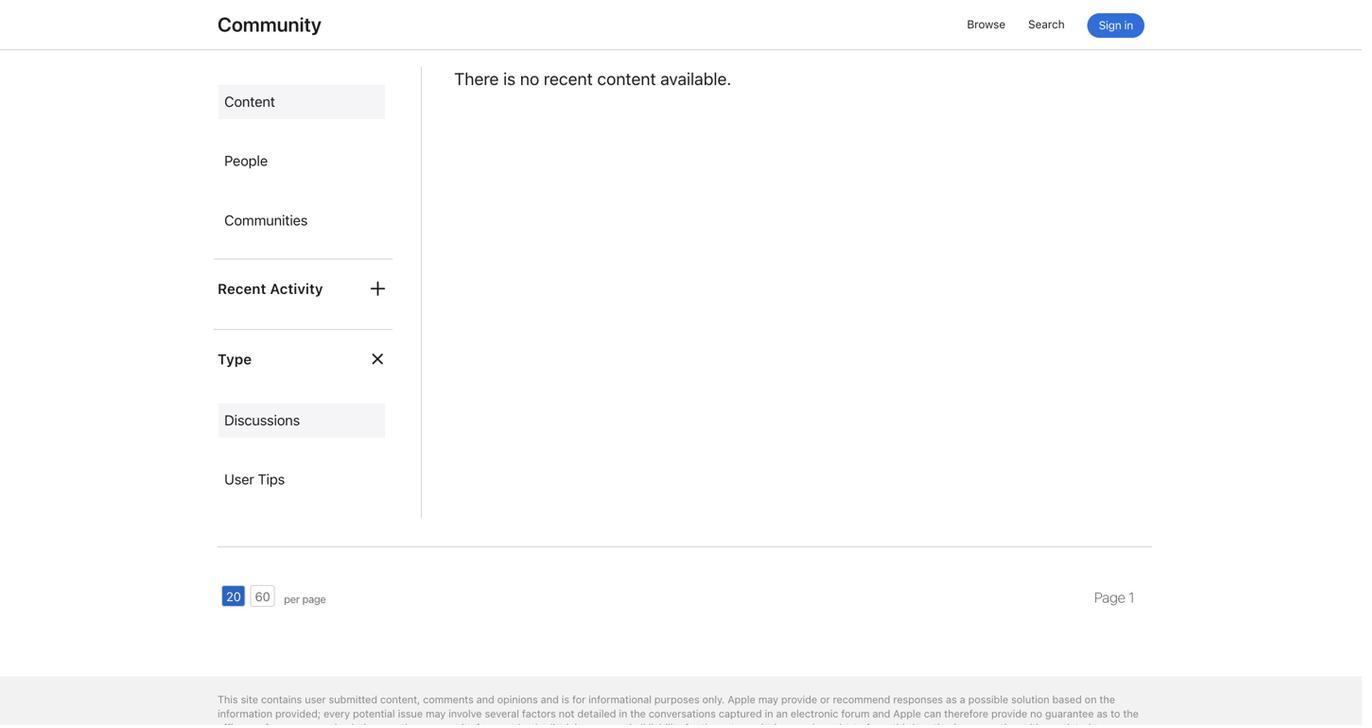 Task type: locate. For each thing, give the bounding box(es) containing it.
every
[[324, 708, 350, 720]]

disclaims
[[547, 722, 592, 726]]

sign
[[1099, 18, 1122, 32]]

solution
[[1012, 694, 1050, 706]]

captured
[[719, 708, 762, 720]]

to right related
[[1094, 722, 1104, 726]]

may
[[759, 694, 779, 706], [426, 708, 446, 720]]

in
[[1125, 18, 1134, 32], [619, 708, 628, 720], [765, 708, 774, 720], [954, 722, 963, 726]]

filter button
[[218, 9, 276, 34]]

1 vertical spatial provide
[[992, 708, 1028, 720]]

provided;
[[275, 708, 321, 720]]

the right based
[[1100, 694, 1116, 706]]

1 horizontal spatial as
[[1097, 708, 1108, 720]]

provide
[[781, 694, 818, 706], [992, 708, 1028, 720]]

0 horizontal spatial is
[[503, 69, 516, 89]]

1 horizontal spatial on
[[1085, 694, 1097, 706]]

1 group from the top
[[214, 81, 393, 242]]

is
[[503, 69, 516, 89], [562, 694, 570, 706]]

apple down factors
[[516, 722, 544, 726]]

user
[[224, 471, 254, 488]]

1 vertical spatial for
[[685, 722, 699, 726]]

informational
[[589, 694, 652, 706]]

of down 'forum'
[[860, 722, 870, 726]]

2 horizontal spatial any
[[873, 722, 890, 726]]

any down "provided;"
[[272, 722, 289, 726]]

for
[[572, 694, 586, 706], [685, 722, 699, 726]]

as left a
[[946, 694, 957, 706]]

1 vertical spatial is
[[562, 694, 570, 706]]

1 horizontal spatial any
[[594, 722, 611, 726]]

comments
[[423, 694, 474, 706]]

no inside this site contains user submitted content, comments and opinions and is for informational purposes                     only. apple may provide or recommend responses as a possible solution based on the information                     provided; every potential issue may involve several factors not detailed in the conversations                     captured in an electronic forum and apple can therefore provide no guarantee as to the efficacy of                     any proposed solutions on the community forums. apple disclaims any and all liability for the acts,                     omissions and conduct of any third parties in connection with or related to yo
[[1031, 708, 1043, 720]]

and
[[477, 694, 495, 706], [541, 694, 559, 706], [873, 708, 891, 720], [614, 722, 632, 726], [797, 722, 815, 726]]

any
[[272, 722, 289, 726], [594, 722, 611, 726], [873, 722, 890, 726]]

and up factors
[[541, 694, 559, 706]]

0 vertical spatial may
[[759, 694, 779, 706]]

of down information
[[259, 722, 269, 726]]

0 horizontal spatial no
[[520, 69, 539, 89]]

0 vertical spatial or
[[820, 694, 830, 706]]

no up with
[[1031, 708, 1043, 720]]

not
[[559, 708, 575, 720]]

and up several
[[477, 694, 495, 706]]

1 horizontal spatial apple
[[728, 694, 756, 706]]

2 horizontal spatial apple
[[894, 708, 921, 720]]

the left acts,
[[702, 722, 717, 726]]

this site contains user submitted content, comments and opinions and is for informational purposes                     only. apple may provide or recommend responses as a possible solution based on the information                     provided; every potential issue may involve several factors not detailed in the conversations                     captured in an electronic forum and apple can therefore provide no guarantee as to the efficacy of                     any proposed solutions on the community forums. apple disclaims any and all liability for the acts,                     omissions and conduct of any third parties in connection with or related to yo
[[218, 694, 1139, 726]]

solutions
[[340, 722, 384, 726]]

or
[[820, 694, 830, 706], [1045, 722, 1055, 726]]

apple
[[728, 694, 756, 706], [894, 708, 921, 720], [516, 722, 544, 726]]

of
[[259, 722, 269, 726], [860, 722, 870, 726]]

0 horizontal spatial may
[[426, 708, 446, 720]]

0 horizontal spatial provide
[[781, 694, 818, 706]]

recent activity button
[[218, 279, 396, 300]]

2 group from the top
[[214, 400, 393, 501]]

can
[[924, 708, 942, 720]]

1 vertical spatial as
[[1097, 708, 1108, 720]]

1 horizontal spatial of
[[860, 722, 870, 726]]

0 vertical spatial is
[[503, 69, 516, 89]]

0 horizontal spatial apple
[[516, 722, 544, 726]]

therefore
[[945, 708, 989, 720]]

responses
[[894, 694, 943, 706]]

on
[[1085, 694, 1097, 706], [387, 722, 399, 726]]

parties
[[918, 722, 951, 726]]

to
[[1111, 708, 1121, 720], [1094, 722, 1104, 726]]

acts,
[[720, 722, 743, 726]]

0 horizontal spatial or
[[820, 694, 830, 706]]

on right based
[[1085, 694, 1097, 706]]

1 vertical spatial apple
[[894, 708, 921, 720]]

1 any from the left
[[272, 722, 289, 726]]

apple up captured
[[728, 694, 756, 706]]

forums.
[[476, 722, 513, 726]]

browse link
[[967, 14, 1006, 35]]

all
[[635, 722, 646, 726]]

is right there
[[503, 69, 516, 89]]

submitted
[[329, 694, 377, 706]]

0 vertical spatial on
[[1085, 694, 1097, 706]]

on down issue
[[387, 722, 399, 726]]

liability
[[649, 722, 682, 726]]

0 vertical spatial apple
[[728, 694, 756, 706]]

0 horizontal spatial to
[[1094, 722, 1104, 726]]

several
[[485, 708, 519, 720]]

0 vertical spatial as
[[946, 694, 957, 706]]

or up electronic
[[820, 694, 830, 706]]

no
[[520, 69, 539, 89], [1031, 708, 1043, 720]]

apple up third at right bottom
[[894, 708, 921, 720]]

may up an on the right
[[759, 694, 779, 706]]

1 vertical spatial or
[[1045, 722, 1055, 726]]

communities
[[224, 212, 308, 229]]

provide up electronic
[[781, 694, 818, 706]]

1 horizontal spatial provide
[[992, 708, 1028, 720]]

1 vertical spatial may
[[426, 708, 446, 720]]

in right sign
[[1125, 18, 1134, 32]]

for up not
[[572, 694, 586, 706]]

recent
[[544, 69, 593, 89]]

detailed
[[578, 708, 616, 720]]

1 vertical spatial group
[[214, 400, 393, 501]]

1 horizontal spatial no
[[1031, 708, 1043, 720]]

any left third at right bottom
[[873, 722, 890, 726]]

1 horizontal spatial may
[[759, 694, 779, 706]]

per
[[284, 593, 300, 606]]

available.
[[660, 69, 732, 89]]

factors
[[522, 708, 556, 720]]

0 vertical spatial no
[[520, 69, 539, 89]]

1 horizontal spatial is
[[562, 694, 570, 706]]

0 vertical spatial provide
[[781, 694, 818, 706]]

involve
[[449, 708, 482, 720]]

group
[[214, 81, 393, 242], [214, 400, 393, 501]]

is up not
[[562, 694, 570, 706]]

may up community
[[426, 708, 446, 720]]

to right the guarantee
[[1111, 708, 1121, 720]]

efficacy
[[218, 722, 256, 726]]

issue
[[398, 708, 423, 720]]

0 vertical spatial for
[[572, 694, 586, 706]]

and down recommend
[[873, 708, 891, 720]]

the
[[1100, 694, 1116, 706], [630, 708, 646, 720], [1124, 708, 1139, 720], [401, 722, 417, 726], [702, 722, 717, 726]]

no left recent
[[520, 69, 539, 89]]

conduct
[[818, 722, 858, 726]]

user tips button
[[219, 463, 385, 498]]

0 horizontal spatial of
[[259, 722, 269, 726]]

2 of from the left
[[860, 722, 870, 726]]

any down 'detailed'
[[594, 722, 611, 726]]

for down the conversations
[[685, 722, 699, 726]]

provide up the connection on the bottom of page
[[992, 708, 1028, 720]]

potential
[[353, 708, 395, 720]]

or right with
[[1045, 722, 1055, 726]]

0 horizontal spatial on
[[387, 722, 399, 726]]

browse
[[967, 18, 1006, 31]]

reset button
[[305, 9, 351, 34]]

content
[[224, 93, 275, 110]]

0 vertical spatial group
[[214, 81, 393, 242]]

1 horizontal spatial for
[[685, 722, 699, 726]]

0 horizontal spatial for
[[572, 694, 586, 706]]

in up omissions
[[765, 708, 774, 720]]

1 vertical spatial no
[[1031, 708, 1043, 720]]

3 any from the left
[[873, 722, 890, 726]]

search
[[1029, 18, 1065, 31]]

tips
[[258, 471, 285, 488]]

the right the guarantee
[[1124, 708, 1139, 720]]

1 horizontal spatial to
[[1111, 708, 1121, 720]]

and left all
[[614, 722, 632, 726]]

as right the guarantee
[[1097, 708, 1108, 720]]

in down the therefore
[[954, 722, 963, 726]]

0 horizontal spatial any
[[272, 722, 289, 726]]



Task type: describe. For each thing, give the bounding box(es) containing it.
activity
[[270, 281, 323, 298]]

contains
[[261, 694, 302, 706]]

discussions button
[[219, 404, 385, 438]]

there is no recent content available.
[[454, 69, 732, 89]]

third
[[893, 722, 915, 726]]

2 vertical spatial apple
[[516, 722, 544, 726]]

information
[[218, 708, 273, 720]]

1 vertical spatial to
[[1094, 722, 1104, 726]]

content,
[[380, 694, 420, 706]]

community
[[218, 13, 322, 36]]

recent activity
[[218, 281, 323, 298]]

user tips
[[224, 471, 285, 488]]

there
[[454, 69, 499, 89]]

guarantee
[[1045, 708, 1094, 720]]

the up all
[[630, 708, 646, 720]]

content
[[597, 69, 656, 89]]

electronic
[[791, 708, 839, 720]]

1 horizontal spatial or
[[1045, 722, 1055, 726]]

sign in
[[1099, 18, 1134, 32]]

communities button
[[219, 203, 385, 238]]

group containing discussions
[[214, 400, 393, 501]]

connection
[[966, 722, 1019, 726]]

site
[[241, 694, 258, 706]]

forum
[[842, 708, 870, 720]]

opinions
[[497, 694, 538, 706]]

community
[[420, 722, 473, 726]]

a
[[960, 694, 966, 706]]

possible
[[969, 694, 1009, 706]]

type
[[218, 351, 252, 368]]

in down informational
[[619, 708, 628, 720]]

with
[[1022, 722, 1042, 726]]

search link
[[1029, 14, 1065, 35]]

0 horizontal spatial as
[[946, 694, 957, 706]]

this
[[218, 694, 238, 706]]

60
[[255, 590, 270, 605]]

people button
[[219, 144, 385, 179]]

community link
[[218, 13, 322, 36]]

1
[[1129, 590, 1135, 607]]

is inside this site contains user submitted content, comments and opinions and is for informational purposes                     only. apple may provide or recommend responses as a possible solution based on the information                     provided; every potential issue may involve several factors not detailed in the conversations                     captured in an electronic forum and apple can therefore provide no guarantee as to the efficacy of                     any proposed solutions on the community forums. apple disclaims any and all liability for the acts,                     omissions and conduct of any third parties in connection with or related to yo
[[562, 694, 570, 706]]

based
[[1053, 694, 1082, 706]]

type button
[[218, 349, 396, 370]]

content button
[[219, 85, 385, 119]]

1 vertical spatial on
[[387, 722, 399, 726]]

only.
[[703, 694, 725, 706]]

people
[[224, 152, 268, 170]]

discussions
[[224, 412, 300, 429]]

user
[[305, 694, 326, 706]]

page 1
[[1095, 590, 1135, 607]]

sign in link
[[1088, 13, 1145, 38]]

group containing content
[[214, 81, 393, 242]]

60 button
[[250, 586, 275, 607]]

recent
[[218, 281, 266, 298]]

per page
[[284, 593, 326, 606]]

recommend
[[833, 694, 891, 706]]

and down electronic
[[797, 722, 815, 726]]

page
[[302, 593, 326, 606]]

20 button
[[221, 586, 246, 607]]

page
[[1095, 590, 1126, 607]]

purposes
[[655, 694, 700, 706]]

the down issue
[[401, 722, 417, 726]]

Page 1 text field
[[1080, 588, 1149, 609]]

reset
[[305, 11, 351, 31]]

an
[[776, 708, 788, 720]]

proposed
[[291, 722, 337, 726]]

omissions
[[746, 722, 794, 726]]

0 vertical spatial to
[[1111, 708, 1121, 720]]

1 of from the left
[[259, 722, 269, 726]]

related
[[1058, 722, 1092, 726]]

filter
[[236, 11, 276, 31]]

20
[[226, 590, 241, 605]]

2 any from the left
[[594, 722, 611, 726]]

conversations
[[649, 708, 716, 720]]



Task type: vqa. For each thing, say whether or not it's contained in the screenshot.
bottom the on
yes



